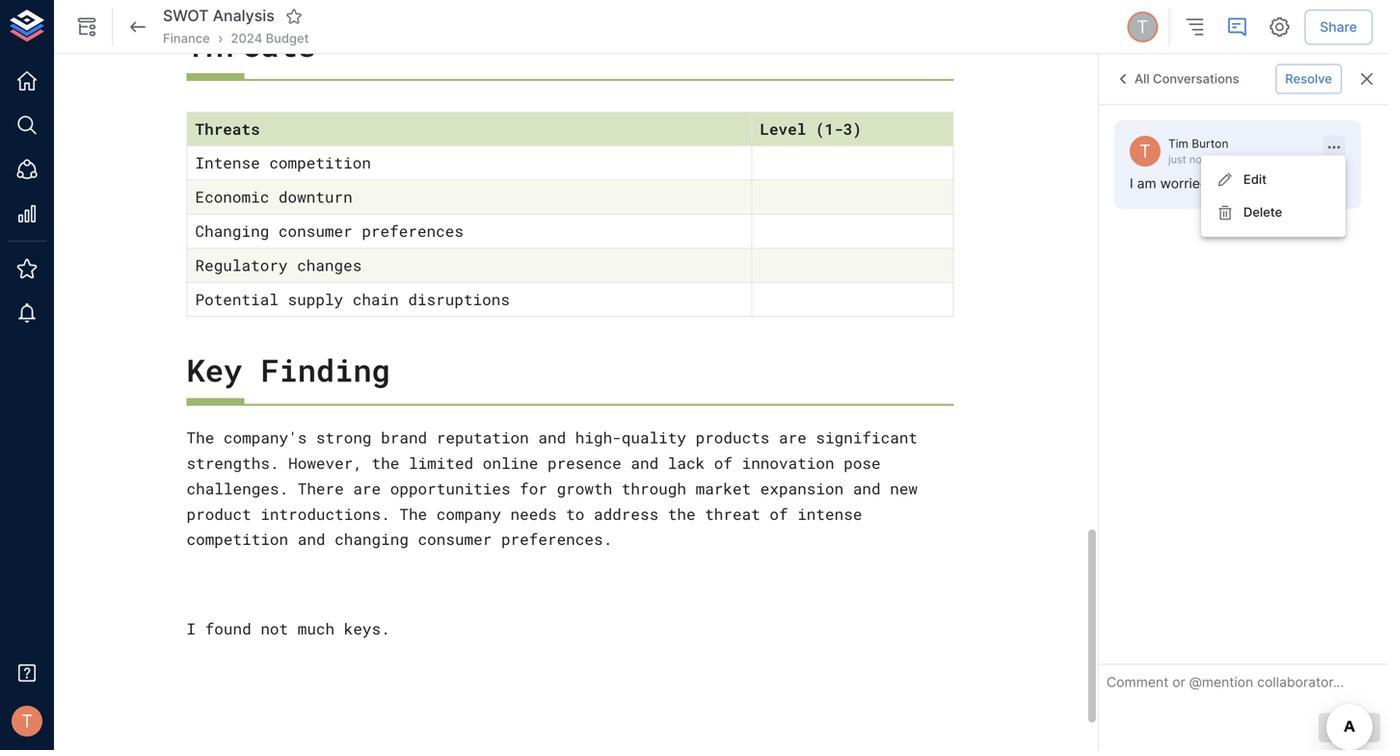 Task type: describe. For each thing, give the bounding box(es) containing it.
level (1-3)
[[760, 118, 862, 139]]

there
[[298, 479, 344, 499]]

strong
[[316, 428, 372, 448]]

however,
[[288, 453, 362, 474]]

go back image
[[126, 15, 149, 39]]

0 vertical spatial threats
[[187, 25, 316, 65]]

intense
[[195, 153, 260, 173]]

regulatory changes
[[195, 255, 362, 276]]

online
[[483, 453, 538, 474]]

the company's strong brand reputation and high-quality products are significant strengths. however, the limited online presence and lack of innovation pose challenges. there are opportunities for growth through market expansion and new product introductions. the company needs to address the threat of intense competition and changing consumer preferences.
[[187, 428, 927, 550]]

finding
[[261, 350, 390, 391]]

found
[[205, 619, 251, 640]]

0 horizontal spatial are
[[353, 479, 381, 499]]

changing
[[195, 221, 269, 242]]

supply
[[288, 289, 343, 310]]

edit button
[[1201, 163, 1346, 196]]

share button
[[1305, 9, 1373, 45]]

i found not much keys.
[[187, 619, 390, 640]]

worried.
[[1160, 176, 1212, 192]]

now
[[1189, 153, 1210, 166]]

tim burton just now
[[1168, 137, 1229, 166]]

table of contents image
[[1183, 15, 1206, 39]]

all
[[1135, 71, 1150, 86]]

intense
[[797, 504, 862, 525]]

to
[[566, 504, 585, 525]]

and down quality
[[631, 453, 659, 474]]

limited
[[409, 453, 473, 474]]

downturn
[[279, 187, 353, 207]]

regulatory
[[195, 255, 288, 276]]

needs
[[510, 504, 557, 525]]

1 vertical spatial t
[[1140, 141, 1151, 162]]

›
[[218, 29, 223, 48]]

1 vertical spatial threats
[[195, 118, 260, 139]]

changing consumer preferences
[[195, 221, 464, 242]]

for
[[520, 479, 548, 499]]

competition inside the company's strong brand reputation and high-quality products are significant strengths. however, the limited online presence and lack of innovation pose challenges. there are opportunities for growth through market expansion and new product introductions. the company needs to address the threat of intense competition and changing consumer preferences.
[[187, 529, 288, 550]]

new
[[890, 479, 918, 499]]

1 horizontal spatial the
[[668, 504, 696, 525]]

brand
[[381, 428, 427, 448]]

potential supply chain disruptions
[[195, 289, 510, 310]]

high-
[[575, 428, 622, 448]]

preferences.
[[501, 529, 612, 550]]

share
[[1320, 19, 1357, 35]]

tim
[[1168, 137, 1189, 151]]

i for i am worried.
[[1130, 176, 1133, 192]]

0 horizontal spatial of
[[714, 453, 733, 474]]

economic
[[195, 187, 269, 207]]

consumer inside the company's strong brand reputation and high-quality products are significant strengths. however, the limited online presence and lack of innovation pose challenges. there are opportunities for growth through market expansion and new product introductions. the company needs to address the threat of intense competition and changing consumer preferences.
[[418, 529, 492, 550]]

3)
[[843, 118, 862, 139]]

delete button
[[1201, 196, 1346, 229]]

2024 budget link
[[231, 30, 309, 47]]

introductions.
[[261, 504, 390, 525]]

products
[[696, 428, 770, 448]]

potential
[[195, 289, 279, 310]]

t for right t button
[[1137, 16, 1148, 37]]

reputation
[[436, 428, 529, 448]]

economic downturn
[[195, 187, 353, 207]]

all conversations button
[[1107, 64, 1244, 94]]



Task type: locate. For each thing, give the bounding box(es) containing it.
of up market
[[714, 453, 733, 474]]

0 horizontal spatial the
[[372, 453, 399, 474]]

1 vertical spatial the
[[399, 504, 427, 525]]

i am worried.
[[1130, 176, 1212, 192]]

address
[[594, 504, 659, 525]]

all conversations
[[1135, 71, 1239, 86]]

delete
[[1244, 205, 1282, 220]]

show wiki image
[[75, 15, 98, 39]]

1 horizontal spatial i
[[1130, 176, 1133, 192]]

significant
[[816, 428, 918, 448]]

burton
[[1192, 137, 1229, 151]]

consumer down company
[[418, 529, 492, 550]]

swot analysis
[[163, 6, 275, 25]]

the
[[187, 428, 214, 448], [399, 504, 427, 525]]

the
[[372, 453, 399, 474], [668, 504, 696, 525]]

1 vertical spatial consumer
[[418, 529, 492, 550]]

2 vertical spatial t
[[21, 711, 33, 732]]

resolve button
[[1276, 64, 1342, 94]]

1 horizontal spatial t button
[[1124, 9, 1161, 45]]

are
[[779, 428, 807, 448], [353, 479, 381, 499]]

competition down product
[[187, 529, 288, 550]]

the down 'brand' at left bottom
[[372, 453, 399, 474]]

competition
[[269, 153, 371, 173], [187, 529, 288, 550]]

(1-
[[815, 118, 843, 139]]

keys.
[[344, 619, 390, 640]]

key
[[187, 350, 242, 391]]

settings image
[[1268, 15, 1291, 39]]

1 vertical spatial the
[[668, 504, 696, 525]]

and up presence
[[538, 428, 566, 448]]

presence
[[548, 453, 622, 474]]

key finding
[[187, 350, 390, 391]]

through
[[622, 479, 686, 499]]

favorite image
[[285, 8, 303, 25]]

1 vertical spatial of
[[770, 504, 788, 525]]

1 vertical spatial are
[[353, 479, 381, 499]]

the down the opportunities
[[399, 504, 427, 525]]

growth
[[557, 479, 612, 499]]

the down through
[[668, 504, 696, 525]]

company's
[[224, 428, 307, 448]]

just
[[1168, 153, 1186, 166]]

0 vertical spatial consumer
[[279, 221, 353, 242]]

Comment or @mention collaborator... text field
[[1107, 673, 1380, 698]]

level
[[760, 118, 806, 139]]

market
[[696, 479, 751, 499]]

1 horizontal spatial the
[[399, 504, 427, 525]]

changes
[[297, 255, 362, 276]]

intense competition
[[195, 153, 371, 173]]

0 horizontal spatial the
[[187, 428, 214, 448]]

0 vertical spatial are
[[779, 428, 807, 448]]

of
[[714, 453, 733, 474], [770, 504, 788, 525]]

t for leftmost t button
[[21, 711, 33, 732]]

lack
[[668, 453, 705, 474]]

expansion
[[760, 479, 844, 499]]

edit
[[1244, 172, 1267, 187]]

and down 'introductions.'
[[298, 529, 325, 550]]

of down expansion
[[770, 504, 788, 525]]

threat
[[705, 504, 760, 525]]

analysis
[[213, 6, 275, 25]]

opportunities
[[390, 479, 510, 499]]

much
[[298, 619, 335, 640]]

finance
[[163, 31, 210, 46]]

chain
[[353, 289, 399, 310]]

company
[[436, 504, 501, 525]]

0 horizontal spatial consumer
[[279, 221, 353, 242]]

0 vertical spatial t
[[1137, 16, 1148, 37]]

t
[[1137, 16, 1148, 37], [1140, 141, 1151, 162], [21, 711, 33, 732]]

1 horizontal spatial are
[[779, 428, 807, 448]]

product
[[187, 504, 251, 525]]

1 horizontal spatial of
[[770, 504, 788, 525]]

conversations
[[1153, 71, 1239, 86]]

0 vertical spatial competition
[[269, 153, 371, 173]]

are right there
[[353, 479, 381, 499]]

0 horizontal spatial t button
[[6, 701, 48, 743]]

challenges.
[[187, 479, 288, 499]]

threats
[[187, 25, 316, 65], [195, 118, 260, 139]]

1 horizontal spatial consumer
[[418, 529, 492, 550]]

finance link
[[163, 30, 210, 47]]

are up innovation
[[779, 428, 807, 448]]

0 horizontal spatial i
[[187, 619, 196, 640]]

consumer
[[279, 221, 353, 242], [418, 529, 492, 550]]

changing
[[335, 529, 409, 550]]

disruptions
[[408, 289, 510, 310]]

1 vertical spatial i
[[187, 619, 196, 640]]

and down pose on the right bottom of page
[[853, 479, 881, 499]]

1 vertical spatial competition
[[187, 529, 288, 550]]

not
[[261, 619, 288, 640]]

i for i found not much keys.
[[187, 619, 196, 640]]

pose
[[844, 453, 881, 474]]

0 vertical spatial the
[[372, 453, 399, 474]]

resolve
[[1285, 71, 1332, 86]]

strengths.
[[187, 453, 279, 474]]

and
[[538, 428, 566, 448], [631, 453, 659, 474], [853, 479, 881, 499], [298, 529, 325, 550]]

consumer down downturn
[[279, 221, 353, 242]]

am
[[1137, 176, 1157, 192]]

i left am
[[1130, 176, 1133, 192]]

2024
[[231, 31, 262, 46]]

0 vertical spatial the
[[187, 428, 214, 448]]

0 vertical spatial of
[[714, 453, 733, 474]]

preferences
[[362, 221, 464, 242]]

quality
[[622, 428, 686, 448]]

competition up downturn
[[269, 153, 371, 173]]

i
[[1130, 176, 1133, 192], [187, 619, 196, 640]]

i left found on the bottom left of the page
[[187, 619, 196, 640]]

swot
[[163, 6, 209, 25]]

0 vertical spatial t button
[[1124, 9, 1161, 45]]

comments image
[[1225, 15, 1249, 39]]

0 vertical spatial i
[[1130, 176, 1133, 192]]

the up strengths.
[[187, 428, 214, 448]]

budget
[[266, 31, 309, 46]]

1 vertical spatial t button
[[6, 701, 48, 743]]

finance › 2024 budget
[[163, 29, 309, 48]]

innovation
[[742, 453, 834, 474]]



Task type: vqa. For each thing, say whether or not it's contained in the screenshot.
the top T button
yes



